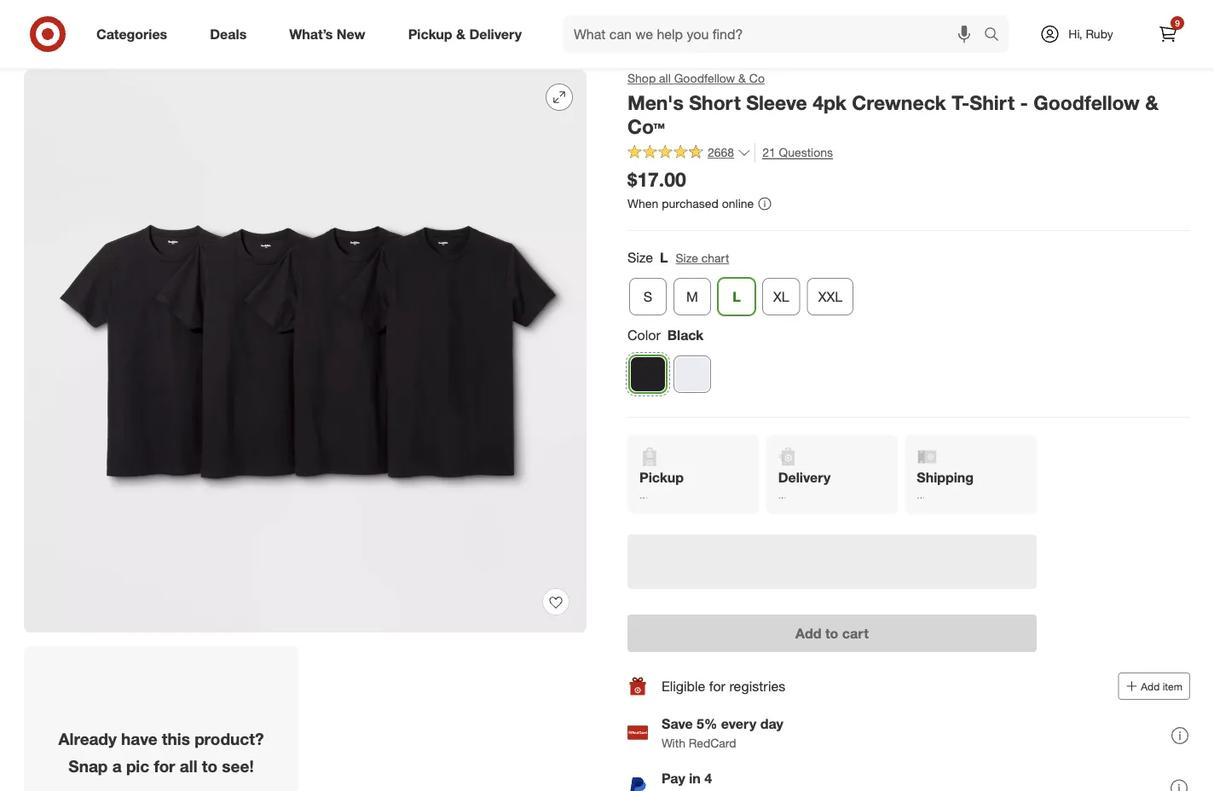 Task type: vqa. For each thing, say whether or not it's contained in the screenshot.
can
no



Task type: describe. For each thing, give the bounding box(es) containing it.
already
[[58, 730, 117, 749]]

chart
[[702, 251, 730, 266]]

l link
[[718, 278, 756, 316]]

snap
[[69, 757, 108, 776]]

what's new link
[[275, 15, 387, 53]]

this
[[162, 730, 190, 749]]

men's
[[628, 90, 684, 114]]

2668 link
[[628, 143, 752, 164]]

5 . from the left
[[781, 489, 784, 502]]

s
[[644, 288, 653, 305]]

add to cart button
[[628, 615, 1037, 653]]

m
[[687, 288, 699, 305]]

save 5% every day with redcard
[[662, 716, 784, 751]]

21 questions
[[763, 145, 834, 160]]

product?
[[195, 730, 264, 749]]

advertisement region
[[10, 0, 1205, 19]]

9
[[1176, 17, 1181, 28]]

white image
[[675, 356, 711, 392]]

a
[[112, 757, 122, 776]]

4pk
[[813, 90, 847, 114]]

add for add to cart
[[796, 625, 822, 642]]

4
[[705, 771, 712, 787]]

tops link
[[331, 37, 357, 52]]

0 vertical spatial goodfellow
[[675, 71, 736, 86]]

add item
[[1142, 680, 1183, 693]]

0 horizontal spatial size
[[628, 250, 654, 266]]

sleeve
[[747, 90, 808, 114]]

hi,
[[1069, 26, 1083, 41]]

men's
[[242, 37, 273, 52]]

item
[[1163, 680, 1183, 693]]

categories link
[[82, 15, 189, 53]]

pickup & delivery link
[[394, 15, 543, 53]]

4 . from the left
[[779, 489, 781, 502]]

shirt
[[970, 90, 1015, 114]]

redcard
[[689, 736, 737, 751]]

when
[[628, 196, 659, 211]]

have
[[121, 730, 157, 749]]

with
[[662, 736, 686, 751]]

shipping
[[917, 469, 974, 486]]

2 / from the left
[[235, 37, 239, 52]]

all inside shop all goodfellow & co men's short sleeve 4pk crewneck t-shirt - goodfellow & co™
[[660, 71, 671, 86]]

add for add item
[[1142, 680, 1161, 693]]

3 . from the left
[[646, 489, 648, 502]]

short
[[689, 90, 741, 114]]

$17.00
[[628, 167, 687, 191]]

1 horizontal spatial delivery
[[779, 469, 831, 486]]

color black
[[628, 327, 704, 344]]

shop all goodfellow & co men's short sleeve 4pk crewneck t-shirt - goodfellow & co™
[[628, 71, 1159, 139]]

categories
[[96, 26, 167, 42]]

black image
[[630, 356, 666, 392]]

online
[[722, 196, 754, 211]]

pay
[[662, 771, 686, 787]]

see!
[[222, 757, 254, 776]]

co™
[[628, 115, 665, 139]]

clothing
[[276, 37, 321, 52]]

size l size chart
[[628, 250, 730, 266]]

when purchased online
[[628, 196, 754, 211]]

pickup for pickup & delivery
[[408, 26, 453, 42]]

day
[[761, 716, 784, 733]]

1 . from the left
[[640, 489, 643, 502]]

clothing,
[[67, 37, 115, 52]]

shop
[[628, 71, 656, 86]]

for inside already have this product? snap a pic for all to see!
[[154, 757, 175, 776]]

-
[[1021, 90, 1029, 114]]

pay in 4
[[662, 771, 712, 787]]

eligible for registries
[[662, 678, 786, 695]]

9 link
[[1150, 15, 1188, 53]]

deals
[[210, 26, 247, 42]]



Task type: locate. For each thing, give the bounding box(es) containing it.
new
[[337, 26, 366, 42]]

s link
[[630, 278, 667, 316]]

0 vertical spatial to
[[826, 625, 839, 642]]

shipping . . .
[[917, 469, 974, 502]]

1 vertical spatial to
[[202, 757, 218, 776]]

to inside already have this product? snap a pic for all to see!
[[202, 757, 218, 776]]

/ right target link
[[60, 37, 64, 52]]

size inside size l size chart
[[676, 251, 699, 266]]

size
[[628, 250, 654, 266], [676, 251, 699, 266]]

registries
[[730, 678, 786, 695]]

add inside button
[[1142, 680, 1161, 693]]

0 vertical spatial l
[[660, 250, 668, 266]]

1 horizontal spatial for
[[710, 678, 726, 695]]

cart
[[843, 625, 869, 642]]

men's short sleeve 4pk crewneck t-shirt - goodfellow & co™, 1 of 3 image
[[24, 70, 587, 633]]

0 vertical spatial pickup
[[408, 26, 453, 42]]

delivery . . .
[[779, 469, 831, 502]]

every
[[722, 716, 757, 733]]

in
[[689, 771, 701, 787]]

1 horizontal spatial size
[[676, 251, 699, 266]]

1 horizontal spatial add
[[1142, 680, 1161, 693]]

1 vertical spatial pickup
[[640, 469, 684, 486]]

0 horizontal spatial for
[[154, 757, 175, 776]]

xxl link
[[808, 278, 854, 316]]

1 horizontal spatial pickup
[[640, 469, 684, 486]]

1 horizontal spatial goodfellow
[[1034, 90, 1140, 114]]

for right eligible
[[710, 678, 726, 695]]

size up s
[[628, 250, 654, 266]]

pickup
[[408, 26, 453, 42], [640, 469, 684, 486]]

already have this product? snap a pic for all to see!
[[58, 730, 264, 776]]

size chart button
[[675, 249, 731, 268]]

all
[[660, 71, 671, 86], [180, 757, 198, 776]]

l right m
[[733, 288, 741, 305]]

what's new
[[289, 26, 366, 42]]

black
[[668, 327, 704, 344]]

1 horizontal spatial to
[[826, 625, 839, 642]]

eligible
[[662, 678, 706, 695]]

0 horizontal spatial pickup
[[408, 26, 453, 42]]

9 . from the left
[[923, 489, 926, 502]]

delivery inside pickup & delivery link
[[470, 26, 522, 42]]

search
[[977, 27, 1018, 44]]

1 vertical spatial all
[[180, 757, 198, 776]]

0 horizontal spatial add
[[796, 625, 822, 642]]

6 . from the left
[[784, 489, 787, 502]]

xxl
[[819, 288, 843, 305]]

2 . from the left
[[643, 489, 646, 502]]

group
[[626, 248, 1191, 323]]

men's clothing link
[[242, 37, 321, 52]]

for
[[710, 678, 726, 695], [154, 757, 175, 776]]

add left item
[[1142, 680, 1161, 693]]

all right "shop"
[[660, 71, 671, 86]]

pickup . . .
[[640, 469, 684, 502]]

21 questions link
[[755, 143, 834, 162]]

all inside already have this product? snap a pic for all to see!
[[180, 757, 198, 776]]

pic
[[126, 757, 149, 776]]

what's
[[289, 26, 333, 42]]

target
[[24, 37, 57, 52]]

0 horizontal spatial l
[[660, 250, 668, 266]]

all down this
[[180, 757, 198, 776]]

add inside button
[[796, 625, 822, 642]]

to left see!
[[202, 757, 218, 776]]

1 horizontal spatial l
[[733, 288, 741, 305]]

for right pic in the bottom of the page
[[154, 757, 175, 776]]

add left the cart
[[796, 625, 822, 642]]

0 vertical spatial delivery
[[470, 26, 522, 42]]

0 horizontal spatial all
[[180, 757, 198, 776]]

21
[[763, 145, 776, 160]]

/ left "men's"
[[235, 37, 239, 52]]

1 vertical spatial l
[[733, 288, 741, 305]]

xl link
[[763, 278, 801, 316]]

deals link
[[196, 15, 268, 53]]

0 vertical spatial add
[[796, 625, 822, 642]]

search button
[[977, 15, 1018, 56]]

0 horizontal spatial goodfellow
[[675, 71, 736, 86]]

5%
[[697, 716, 718, 733]]

clothing, shoes & accessories link
[[67, 37, 231, 52]]

8 . from the left
[[920, 489, 923, 502]]

add item button
[[1119, 673, 1191, 700]]

1 vertical spatial goodfellow
[[1034, 90, 1140, 114]]

2668
[[708, 145, 735, 160]]

0 horizontal spatial delivery
[[470, 26, 522, 42]]

shoes
[[118, 37, 152, 52]]

size left chart
[[676, 251, 699, 266]]

co
[[750, 71, 765, 86]]

xl
[[774, 288, 790, 305]]

.
[[640, 489, 643, 502], [643, 489, 646, 502], [646, 489, 648, 502], [779, 489, 781, 502], [781, 489, 784, 502], [784, 489, 787, 502], [917, 489, 920, 502], [920, 489, 923, 502], [923, 489, 926, 502]]

1 horizontal spatial /
[[235, 37, 239, 52]]

group containing size
[[626, 248, 1191, 323]]

tops
[[331, 37, 357, 52]]

l
[[660, 250, 668, 266], [733, 288, 741, 305]]

accessories
[[166, 37, 231, 52]]

t-
[[952, 90, 970, 114]]

goodfellow right the -
[[1034, 90, 1140, 114]]

1 vertical spatial add
[[1142, 680, 1161, 693]]

hi, ruby
[[1069, 26, 1114, 41]]

/ left tops link
[[324, 37, 328, 52]]

add
[[796, 625, 822, 642], [1142, 680, 1161, 693]]

l left size chart button
[[660, 250, 668, 266]]

0 vertical spatial all
[[660, 71, 671, 86]]

1 / from the left
[[60, 37, 64, 52]]

crewneck
[[852, 90, 947, 114]]

0 horizontal spatial /
[[60, 37, 64, 52]]

delivery
[[470, 26, 522, 42], [779, 469, 831, 486]]

What can we help you find? suggestions appear below search field
[[564, 15, 989, 53]]

questions
[[779, 145, 834, 160]]

add to cart
[[796, 625, 869, 642]]

1 horizontal spatial all
[[660, 71, 671, 86]]

0 vertical spatial for
[[710, 678, 726, 695]]

target / clothing, shoes & accessories / men's clothing / tops
[[24, 37, 357, 52]]

target link
[[24, 37, 57, 52]]

1 vertical spatial delivery
[[779, 469, 831, 486]]

pickup for pickup . . .
[[640, 469, 684, 486]]

color
[[628, 327, 661, 344]]

7 . from the left
[[917, 489, 920, 502]]

to inside button
[[826, 625, 839, 642]]

&
[[456, 26, 466, 42], [155, 37, 163, 52], [739, 71, 746, 86], [1146, 90, 1159, 114]]

m link
[[674, 278, 711, 316]]

3 / from the left
[[324, 37, 328, 52]]

2 horizontal spatial /
[[324, 37, 328, 52]]

image gallery element
[[24, 70, 587, 792]]

to left the cart
[[826, 625, 839, 642]]

goodfellow up short
[[675, 71, 736, 86]]

0 horizontal spatial to
[[202, 757, 218, 776]]

1 vertical spatial for
[[154, 757, 175, 776]]

purchased
[[662, 196, 719, 211]]

/
[[60, 37, 64, 52], [235, 37, 239, 52], [324, 37, 328, 52]]

goodfellow
[[675, 71, 736, 86], [1034, 90, 1140, 114]]

pickup & delivery
[[408, 26, 522, 42]]

ruby
[[1086, 26, 1114, 41]]

save
[[662, 716, 693, 733]]



